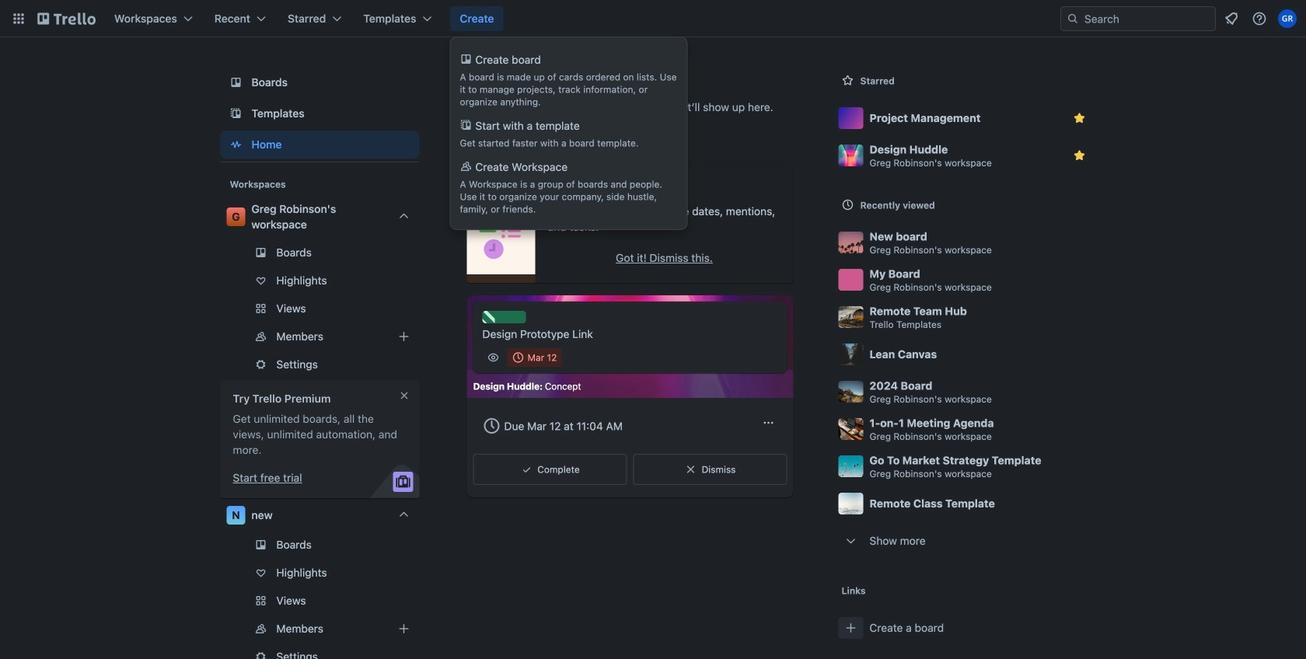 Task type: vqa. For each thing, say whether or not it's contained in the screenshot.
John Smith (johnsmith38824343) icon
no



Task type: locate. For each thing, give the bounding box(es) containing it.
back to home image
[[37, 6, 96, 31]]

primary element
[[0, 0, 1307, 37]]

search image
[[1067, 12, 1080, 25]]

open information menu image
[[1252, 11, 1268, 26]]

add image
[[395, 327, 413, 346]]

greg robinson (gregrobinson96) image
[[1279, 9, 1297, 28]]

Search field
[[1080, 8, 1216, 30]]

color: green, title: none image
[[483, 311, 526, 324]]

board image
[[227, 73, 245, 92]]



Task type: describe. For each thing, give the bounding box(es) containing it.
0 notifications image
[[1223, 9, 1241, 28]]

template board image
[[227, 104, 245, 123]]

add image
[[395, 620, 413, 639]]

home image
[[227, 135, 245, 154]]

click to unstar design huddle . it will be removed from your starred list. image
[[1072, 148, 1088, 163]]

click to unstar project management. it will be removed from your starred list. image
[[1072, 110, 1088, 126]]



